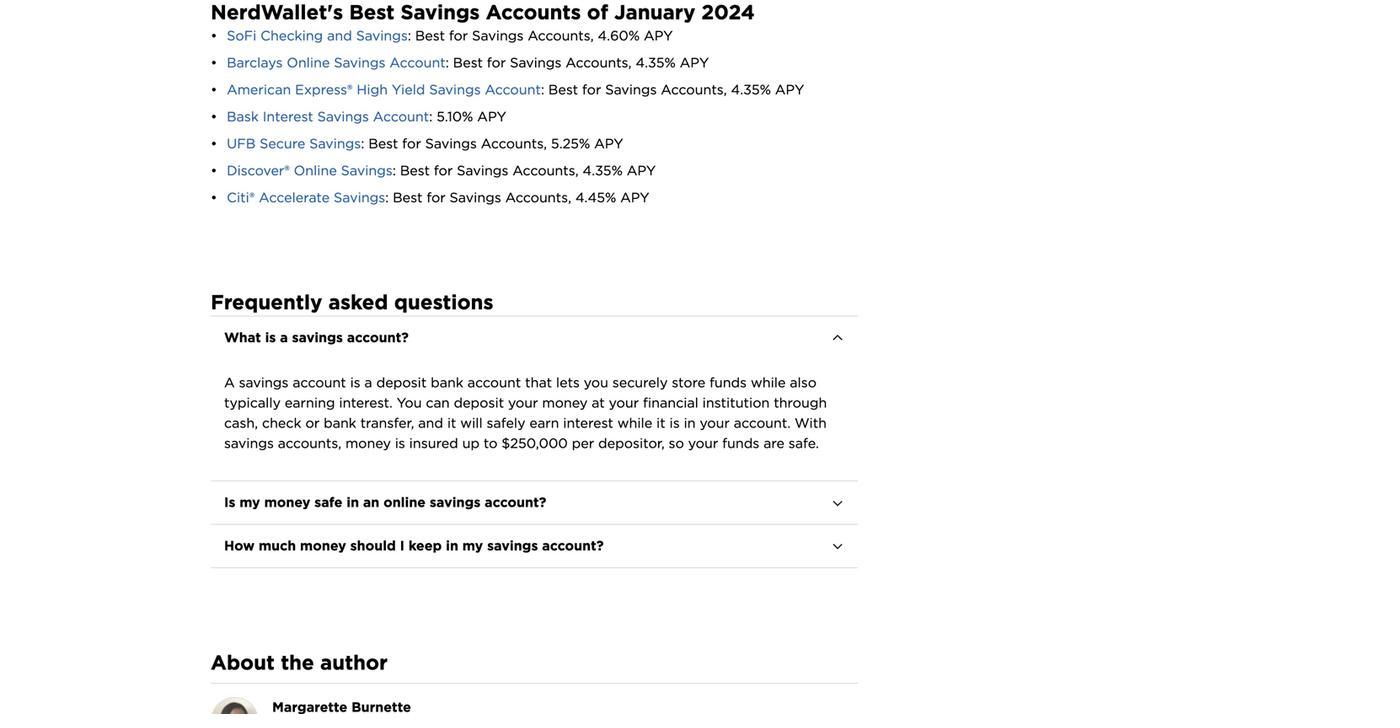 Task type: locate. For each thing, give the bounding box(es) containing it.
nerdwallet's
[[211, 0, 343, 25]]

deposit up you
[[376, 374, 427, 391]]

1 vertical spatial in
[[347, 494, 359, 511]]

a up interest.
[[365, 374, 372, 391]]

2 vertical spatial 4.35%
[[583, 162, 623, 179]]

0 horizontal spatial my
[[240, 494, 260, 511]]

savings up 5.10%
[[429, 82, 481, 98]]

: down ufb secure savings : best for savings accounts, 5.25% apy
[[393, 162, 396, 179]]

accounts,
[[528, 28, 594, 44], [566, 55, 632, 71], [661, 82, 727, 98], [481, 135, 547, 152], [513, 162, 579, 179], [505, 189, 572, 206]]

in
[[684, 415, 696, 431], [347, 494, 359, 511], [446, 537, 459, 554]]

questions
[[394, 290, 494, 315]]

is right what
[[265, 329, 276, 346]]

my right keep
[[463, 537, 483, 554]]

online
[[287, 55, 330, 71], [294, 162, 337, 179]]

in right keep
[[446, 537, 459, 554]]

1 vertical spatial my
[[463, 537, 483, 554]]

1 horizontal spatial my
[[463, 537, 483, 554]]

1 horizontal spatial a
[[365, 374, 372, 391]]

savings down 'is my money safe in an online savings account?' button
[[487, 537, 538, 554]]

2 vertical spatial account
[[373, 108, 429, 125]]

0 vertical spatial 4.35%
[[636, 55, 676, 71]]

are
[[764, 435, 785, 451]]

1 vertical spatial funds
[[723, 435, 760, 451]]

:
[[408, 28, 411, 44], [446, 55, 449, 71], [541, 82, 545, 98], [429, 108, 433, 125], [361, 135, 365, 152], [393, 162, 396, 179], [385, 189, 389, 206]]

much
[[259, 537, 296, 554]]

bank right or on the bottom
[[324, 415, 357, 431]]

my inside "how much money should i keep in my savings account?" button
[[463, 537, 483, 554]]

citi® accelerate savings : best for savings accounts, 4.45% apy
[[227, 189, 650, 206]]

also
[[790, 374, 817, 391]]

in up so
[[684, 415, 696, 431]]

0 horizontal spatial account
[[293, 374, 346, 391]]

earn
[[530, 415, 559, 431]]

of
[[587, 0, 608, 25]]

best up barclays online savings account : best for savings accounts, 4.35% apy
[[415, 28, 445, 44]]

savings down frequently asked questions
[[292, 329, 343, 346]]

best down discover® online savings : best for savings accounts, 4.35% apy
[[393, 189, 423, 206]]

account? down asked
[[347, 329, 409, 346]]

1 horizontal spatial bank
[[431, 374, 464, 391]]

0 vertical spatial account
[[390, 55, 446, 71]]

margarette burnette image
[[212, 698, 258, 714]]

securely
[[613, 374, 668, 391]]

account up earning
[[293, 374, 346, 391]]

online down sofi checking and savings link
[[287, 55, 330, 71]]

1 horizontal spatial while
[[751, 374, 786, 391]]

2 horizontal spatial in
[[684, 415, 696, 431]]

check
[[262, 415, 301, 431]]

1 horizontal spatial it
[[657, 415, 666, 431]]

should
[[350, 537, 396, 554]]

best
[[349, 0, 395, 25], [415, 28, 445, 44], [453, 55, 483, 71], [549, 82, 578, 98], [369, 135, 398, 152], [400, 162, 430, 179], [393, 189, 423, 206]]

account down yield
[[373, 108, 429, 125]]

account? up "how much money should i keep in my savings account?" button
[[485, 494, 547, 511]]

at
[[592, 395, 605, 411]]

account for : 5.10% apy
[[373, 108, 429, 125]]

$250,000
[[502, 435, 568, 451]]

0 vertical spatial online
[[287, 55, 330, 71]]

and up the 'barclays online savings account' 'link'
[[327, 28, 352, 44]]

is my money safe in an online savings account? button
[[211, 481, 858, 524]]

is
[[265, 329, 276, 346], [350, 374, 361, 391], [670, 415, 680, 431], [395, 435, 405, 451]]

apy
[[644, 28, 673, 44], [680, 55, 709, 71], [775, 82, 805, 98], [477, 108, 507, 125], [594, 135, 624, 152], [627, 162, 656, 179], [621, 189, 650, 206]]

yield
[[392, 82, 425, 98]]

0 horizontal spatial in
[[347, 494, 359, 511]]

0 horizontal spatial a
[[280, 329, 288, 346]]

account up the safely on the bottom left
[[468, 374, 521, 391]]

a
[[224, 374, 235, 391]]

while up depositor,
[[618, 415, 653, 431]]

savings down 4.60%
[[605, 82, 657, 98]]

with
[[795, 415, 827, 431]]

account down barclays online savings account : best for savings accounts, 4.35% apy
[[485, 82, 541, 98]]

1 vertical spatial a
[[365, 374, 372, 391]]

online up "citi® accelerate savings" link
[[294, 162, 337, 179]]

1 vertical spatial bank
[[324, 415, 357, 431]]

it left will
[[447, 415, 456, 431]]

safe.
[[789, 435, 819, 451]]

a down "frequently"
[[280, 329, 288, 346]]

and
[[327, 28, 352, 44], [418, 415, 443, 431]]

account? down 'is my money safe in an online savings account?' button
[[542, 537, 604, 554]]

funds up institution
[[710, 374, 747, 391]]

is inside button
[[265, 329, 276, 346]]

1 vertical spatial and
[[418, 415, 443, 431]]

4.35% down 4.60%
[[636, 55, 676, 71]]

store
[[672, 374, 706, 391]]

4.35% up 4.45%
[[583, 162, 623, 179]]

it
[[447, 415, 456, 431], [657, 415, 666, 431]]

savings down 5.10%
[[425, 135, 477, 152]]

savings down express®
[[318, 108, 369, 125]]

the
[[281, 650, 314, 675]]

bank up can
[[431, 374, 464, 391]]

savings down bask interest savings account : 5.10% apy
[[341, 162, 393, 179]]

1 vertical spatial online
[[294, 162, 337, 179]]

bask
[[227, 108, 259, 125]]

my right is
[[240, 494, 260, 511]]

0 vertical spatial funds
[[710, 374, 747, 391]]

account for : best for savings accounts, 4.35% apy
[[390, 55, 446, 71]]

1 horizontal spatial in
[[446, 537, 459, 554]]

4.35% down 2024
[[731, 82, 771, 98]]

it down financial
[[657, 415, 666, 431]]

best up sofi checking and savings link
[[349, 0, 395, 25]]

i
[[400, 537, 405, 554]]

savings
[[292, 329, 343, 346], [239, 374, 289, 391], [224, 435, 274, 451], [430, 494, 481, 511], [487, 537, 538, 554]]

for up discover® online savings : best for savings accounts, 4.35% apy
[[402, 135, 421, 152]]

money
[[542, 395, 588, 411], [346, 435, 391, 451], [264, 494, 311, 511], [300, 537, 346, 554]]

5.10%
[[437, 108, 473, 125]]

insured
[[409, 435, 458, 451]]

1 vertical spatial deposit
[[454, 395, 504, 411]]

1 vertical spatial 4.35%
[[731, 82, 771, 98]]

0 vertical spatial account?
[[347, 329, 409, 346]]

2024
[[702, 0, 755, 25]]

bank
[[431, 374, 464, 391], [324, 415, 357, 431]]

1 it from the left
[[447, 415, 456, 431]]

savings up the citi® accelerate savings : best for savings accounts, 4.45% apy
[[457, 162, 509, 179]]

0 vertical spatial my
[[240, 494, 260, 511]]

2 it from the left
[[657, 415, 666, 431]]

my
[[240, 494, 260, 511], [463, 537, 483, 554]]

deposit up will
[[454, 395, 504, 411]]

account up yield
[[390, 55, 446, 71]]

keep
[[409, 537, 442, 554]]

how much money should i keep in my savings account? button
[[211, 525, 858, 567]]

0 vertical spatial a
[[280, 329, 288, 346]]

savings down cash,
[[224, 435, 274, 451]]

1 horizontal spatial 4.35%
[[636, 55, 676, 71]]

money down safe
[[300, 537, 346, 554]]

0 horizontal spatial bank
[[324, 415, 357, 431]]

1 vertical spatial while
[[618, 415, 653, 431]]

in left an
[[347, 494, 359, 511]]

ufb
[[227, 135, 256, 152]]

0 horizontal spatial and
[[327, 28, 352, 44]]

while
[[751, 374, 786, 391], [618, 415, 653, 431]]

funds
[[710, 374, 747, 391], [723, 435, 760, 451]]

your right so
[[688, 435, 718, 451]]

0 horizontal spatial deposit
[[376, 374, 427, 391]]

1 horizontal spatial and
[[418, 415, 443, 431]]

accounts,
[[278, 435, 342, 451]]

: down accounts in the top left of the page
[[541, 82, 545, 98]]

earning
[[285, 395, 335, 411]]

0 vertical spatial bank
[[431, 374, 464, 391]]

1 vertical spatial account?
[[485, 494, 547, 511]]

or
[[306, 415, 320, 431]]

and up insured
[[418, 415, 443, 431]]

how
[[224, 537, 255, 554]]

account
[[293, 374, 346, 391], [468, 374, 521, 391]]

best up 5.25%
[[549, 82, 578, 98]]

for down discover® online savings : best for savings accounts, 4.35% apy
[[427, 189, 446, 206]]

2 horizontal spatial 4.35%
[[731, 82, 771, 98]]

0 vertical spatial while
[[751, 374, 786, 391]]

for up the citi® accelerate savings : best for savings accounts, 4.45% apy
[[434, 162, 453, 179]]

1 horizontal spatial account
[[468, 374, 521, 391]]

while left also on the right of page
[[751, 374, 786, 391]]

discover®
[[227, 162, 290, 179]]

what is a savings account? button
[[211, 317, 858, 359]]

savings
[[401, 0, 480, 25], [356, 28, 408, 44], [472, 28, 524, 44], [334, 55, 386, 71], [510, 55, 562, 71], [429, 82, 481, 98], [605, 82, 657, 98], [318, 108, 369, 125], [309, 135, 361, 152], [425, 135, 477, 152], [341, 162, 393, 179], [457, 162, 509, 179], [334, 189, 385, 206], [450, 189, 501, 206]]

0 horizontal spatial while
[[618, 415, 653, 431]]

account?
[[347, 329, 409, 346], [485, 494, 547, 511], [542, 537, 604, 554]]

interest
[[563, 415, 614, 431]]

ufb secure savings link
[[227, 135, 361, 152]]

how much money should i keep in my savings account?
[[224, 537, 604, 554]]

checking
[[261, 28, 323, 44]]

online for barclays
[[287, 55, 330, 71]]

funds down account.
[[723, 435, 760, 451]]

0 horizontal spatial it
[[447, 415, 456, 431]]

0 vertical spatial in
[[684, 415, 696, 431]]



Task type: describe. For each thing, give the bounding box(es) containing it.
so
[[669, 435, 684, 451]]

best down bask interest savings account : 5.10% apy
[[369, 135, 398, 152]]

online
[[384, 494, 426, 511]]

financial
[[643, 395, 699, 411]]

accounts
[[486, 0, 581, 25]]

transfer,
[[361, 415, 414, 431]]

discover® online savings : best for savings accounts, 4.35% apy
[[227, 162, 656, 179]]

depositor,
[[599, 435, 665, 451]]

author
[[320, 650, 388, 675]]

barclays online savings account : best for savings accounts, 4.35% apy
[[227, 55, 709, 71]]

in inside a savings account is a deposit bank account that lets you securely store funds while also typically earning interest. you can deposit your money at your financial institution through cash, check or bank transfer, and it will safely earn interest while it is in your account. with savings accounts, money is insured up to $250,000 per depositor, so your funds are safe.
[[684, 415, 696, 431]]

safe
[[315, 494, 343, 511]]

for up american express® high yield savings account : best for savings accounts, 4.35% apy
[[487, 55, 506, 71]]

and inside a savings account is a deposit bank account that lets you securely store funds while also typically earning interest. you can deposit your money at your financial institution through cash, check or bank transfer, and it will safely earn interest while it is in your account. with savings accounts, money is insured up to $250,000 per depositor, so your funds are safe.
[[418, 415, 443, 431]]

american
[[227, 82, 291, 98]]

up
[[462, 435, 480, 451]]

citi®
[[227, 189, 255, 206]]

0 vertical spatial deposit
[[376, 374, 427, 391]]

best down ufb secure savings : best for savings accounts, 5.25% apy
[[400, 162, 430, 179]]

american express® high yield savings account link
[[227, 82, 541, 98]]

about the author
[[211, 650, 388, 675]]

that
[[525, 374, 552, 391]]

for up 5.25%
[[582, 82, 601, 98]]

1 account from the left
[[293, 374, 346, 391]]

5.25%
[[551, 135, 590, 152]]

institution
[[703, 395, 770, 411]]

online for discover®
[[294, 162, 337, 179]]

nerdwallet's best savings accounts of january 2024
[[211, 0, 755, 25]]

is up so
[[670, 415, 680, 431]]

savings up high
[[334, 55, 386, 71]]

0 vertical spatial and
[[327, 28, 352, 44]]

to
[[484, 435, 498, 451]]

a inside button
[[280, 329, 288, 346]]

per
[[572, 435, 594, 451]]

savings up sofi checking and savings : best for savings accounts, 4.60% apy at the top
[[401, 0, 480, 25]]

is up interest.
[[350, 374, 361, 391]]

savings down discover® online savings link
[[334, 189, 385, 206]]

0 horizontal spatial 4.35%
[[583, 162, 623, 179]]

express®
[[295, 82, 353, 98]]

: down discover® online savings : best for savings accounts, 4.35% apy
[[385, 189, 389, 206]]

bask interest savings account : 5.10% apy
[[227, 108, 507, 125]]

american express® high yield savings account : best for savings accounts, 4.35% apy
[[227, 82, 805, 98]]

is
[[224, 494, 236, 511]]

sofi
[[227, 28, 257, 44]]

: left 5.10%
[[429, 108, 433, 125]]

ufb secure savings : best for savings accounts, 5.25% apy
[[227, 135, 624, 152]]

my inside 'is my money safe in an online savings account?' button
[[240, 494, 260, 511]]

is my money safe in an online savings account?
[[224, 494, 547, 511]]

sofi checking and savings : best for savings accounts, 4.60% apy
[[227, 28, 673, 44]]

2 vertical spatial account?
[[542, 537, 604, 554]]

savings down the bask interest savings account link
[[309, 135, 361, 152]]

safely
[[487, 415, 526, 431]]

savings right online
[[430, 494, 481, 511]]

can
[[426, 395, 450, 411]]

for up barclays online savings account : best for savings accounts, 4.35% apy
[[449, 28, 468, 44]]

you
[[584, 374, 609, 391]]

2 account from the left
[[468, 374, 521, 391]]

: down bask interest savings account : 5.10% apy
[[361, 135, 365, 152]]

savings inside button
[[292, 329, 343, 346]]

savings up american express® high yield savings account : best for savings accounts, 4.35% apy
[[510, 55, 562, 71]]

savings down nerdwallet's best savings accounts of january 2024
[[472, 28, 524, 44]]

savings down discover® online savings : best for savings accounts, 4.35% apy
[[450, 189, 501, 206]]

frequently asked questions
[[211, 290, 494, 315]]

barclays online savings account link
[[227, 55, 446, 71]]

1 horizontal spatial deposit
[[454, 395, 504, 411]]

your down institution
[[700, 415, 730, 431]]

cash,
[[224, 415, 258, 431]]

2 vertical spatial in
[[446, 537, 459, 554]]

a savings account is a deposit bank account that lets you securely store funds while also typically earning interest. you can deposit your money at your financial institution through cash, check or bank transfer, and it will safely earn interest while it is in your account. with savings accounts, money is insured up to $250,000 per depositor, so your funds are safe.
[[224, 374, 831, 451]]

savings up typically
[[239, 374, 289, 391]]

will
[[461, 415, 483, 431]]

typically
[[224, 395, 281, 411]]

a inside a savings account is a deposit bank account that lets you securely store funds while also typically earning interest. you can deposit your money at your financial institution through cash, check or bank transfer, and it will safely earn interest while it is in your account. with savings accounts, money is insured up to $250,000 per depositor, so your funds are safe.
[[365, 374, 372, 391]]

interest.
[[339, 395, 393, 411]]

: up yield
[[408, 28, 411, 44]]

high
[[357, 82, 388, 98]]

account? inside button
[[347, 329, 409, 346]]

january
[[614, 0, 696, 25]]

discover® online savings link
[[227, 162, 393, 179]]

bask interest savings account link
[[227, 108, 429, 125]]

your right at
[[609, 395, 639, 411]]

an
[[363, 494, 380, 511]]

4.60%
[[598, 28, 640, 44]]

your down that
[[508, 395, 538, 411]]

secure
[[260, 135, 305, 152]]

lets
[[556, 374, 580, 391]]

savings up the 'barclays online savings account' 'link'
[[356, 28, 408, 44]]

barclays
[[227, 55, 283, 71]]

accelerate
[[259, 189, 330, 206]]

what
[[224, 329, 261, 346]]

what is a savings account?
[[224, 329, 409, 346]]

money down lets
[[542, 395, 588, 411]]

citi® accelerate savings link
[[227, 189, 385, 206]]

: down sofi checking and savings : best for savings accounts, 4.60% apy at the top
[[446, 55, 449, 71]]

account.
[[734, 415, 791, 431]]

money down transfer,
[[346, 435, 391, 451]]

you
[[397, 395, 422, 411]]

frequently
[[211, 290, 322, 315]]

is down transfer,
[[395, 435, 405, 451]]

interest
[[263, 108, 313, 125]]

asked
[[329, 290, 388, 315]]

about
[[211, 650, 275, 675]]

1 vertical spatial account
[[485, 82, 541, 98]]

sofi checking and savings link
[[227, 28, 408, 44]]

best down sofi checking and savings : best for savings accounts, 4.60% apy at the top
[[453, 55, 483, 71]]

money left safe
[[264, 494, 311, 511]]

4.45%
[[576, 189, 617, 206]]

through
[[774, 395, 827, 411]]



Task type: vqa. For each thing, say whether or not it's contained in the screenshot.


